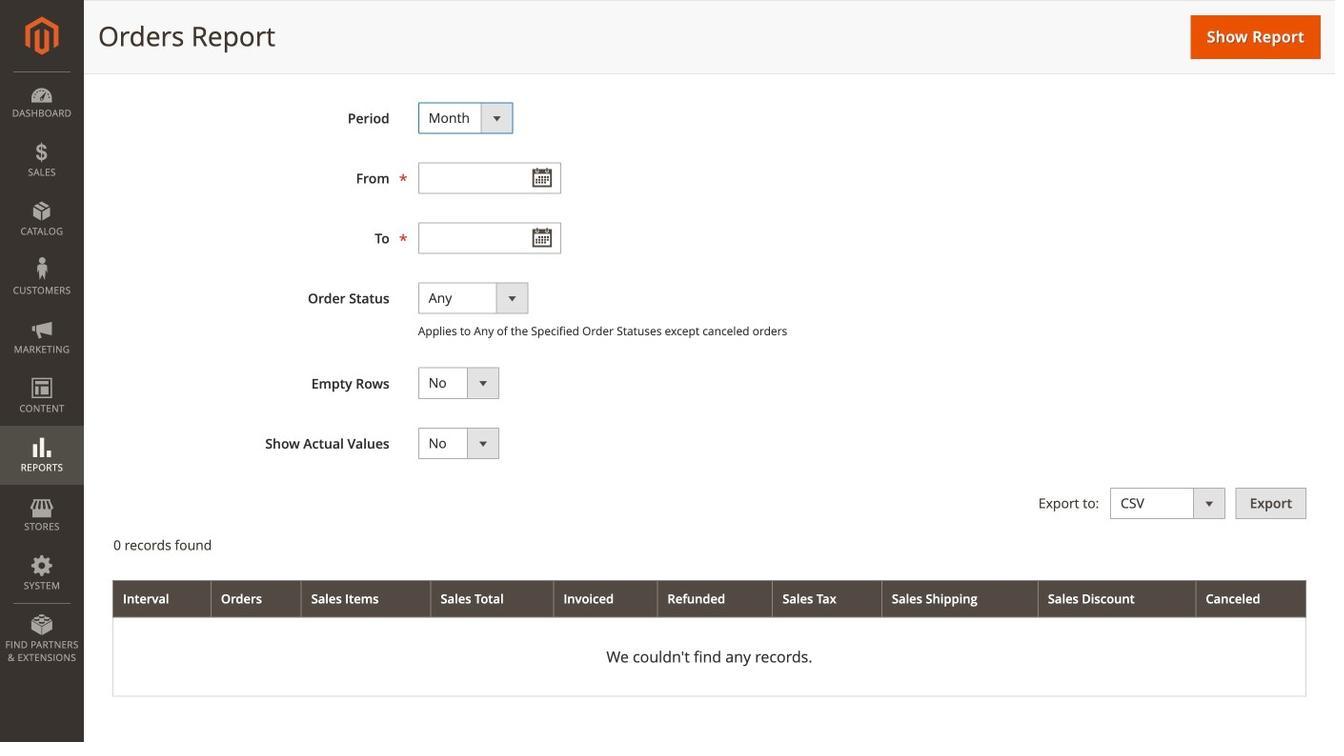 Task type: describe. For each thing, give the bounding box(es) containing it.
magento admin panel image
[[25, 16, 59, 55]]



Task type: locate. For each thing, give the bounding box(es) containing it.
None text field
[[418, 222, 561, 254]]

menu bar
[[0, 71, 84, 674]]

None text field
[[418, 162, 561, 194]]



